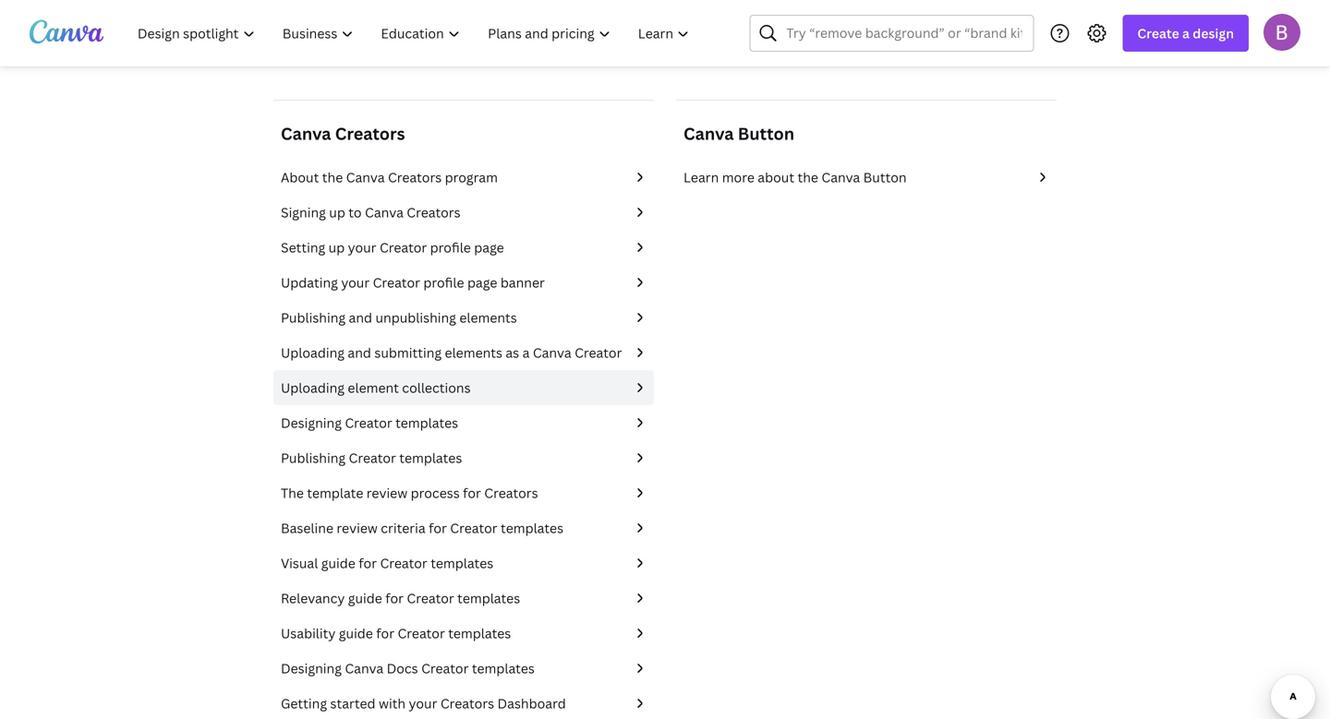 Task type: describe. For each thing, give the bounding box(es) containing it.
templates inside relevancy guide for creator templates link
[[457, 590, 520, 607]]

create a design button
[[1123, 15, 1249, 52]]

signing up to canva creators link
[[281, 202, 647, 223]]

Try "remove background" or "brand kit" search field
[[787, 16, 1022, 51]]

up for signing
[[329, 204, 345, 221]]

updating your creator profile page banner
[[281, 274, 545, 291]]

about the canva creators program link
[[281, 167, 647, 188]]

for for usability guide for creator templates
[[376, 625, 395, 643]]

creator down visual guide for creator templates link
[[407, 590, 454, 607]]

the template review process for creators
[[281, 485, 538, 502]]

unpublishing
[[376, 309, 456, 327]]

visual
[[281, 555, 318, 572]]

uploading for uploading and submitting elements as a canva creator
[[281, 344, 345, 362]]

baseline
[[281, 520, 334, 537]]

uploading element collections
[[281, 379, 471, 397]]

publishing creator templates link
[[281, 448, 647, 468]]

bob builder image
[[1264, 14, 1301, 51]]

1 vertical spatial page
[[467, 274, 497, 291]]

usability guide for creator templates link
[[281, 624, 647, 644]]

submitting
[[374, 344, 442, 362]]

a inside dropdown button
[[1183, 24, 1190, 42]]

getting
[[281, 695, 327, 713]]

baseline review criteria for creator templates
[[281, 520, 564, 537]]

elements for unpublishing
[[459, 309, 517, 327]]

started
[[330, 695, 376, 713]]

program
[[445, 169, 498, 186]]

top level navigation element
[[126, 15, 705, 52]]

criteria
[[381, 520, 426, 537]]

guide for visual
[[321, 555, 356, 572]]

creators inside about the canva creators program link
[[388, 169, 442, 186]]

canva inside signing up to canva creators link
[[365, 204, 404, 221]]

creator up the publishing creator templates
[[345, 414, 392, 432]]

learn more about the canva button
[[684, 169, 907, 186]]

creator up updating your creator profile page banner
[[380, 239, 427, 256]]

designing canva docs creator templates
[[281, 660, 535, 678]]

creator up designing canva docs creator templates
[[398, 625, 445, 643]]

about
[[281, 169, 319, 186]]

canva creators
[[281, 122, 405, 145]]

about
[[758, 169, 795, 186]]

creator right as
[[575, 344, 622, 362]]

design
[[1193, 24, 1234, 42]]

1 vertical spatial your
[[341, 274, 370, 291]]

for for relevancy guide for creator templates
[[385, 590, 404, 607]]

for for visual guide for creator templates
[[359, 555, 377, 572]]

0 horizontal spatial button
[[738, 122, 795, 145]]

creators inside signing up to canva creators link
[[407, 204, 461, 221]]

0 vertical spatial your
[[348, 239, 377, 256]]

publishing for publishing and unpublishing elements
[[281, 309, 346, 327]]

create
[[1138, 24, 1180, 42]]

relevancy guide for creator templates link
[[281, 589, 647, 609]]

0 vertical spatial review
[[367, 485, 408, 502]]

designing creator templates
[[281, 414, 458, 432]]

banner
[[501, 274, 545, 291]]

up for setting
[[329, 239, 345, 256]]

setting up your creator profile page
[[281, 239, 504, 256]]

canva up 'signing up to canva creators'
[[346, 169, 385, 186]]

visual guide for creator templates
[[281, 555, 494, 572]]

creator up getting started with your creators dashboard link
[[421, 660, 469, 678]]

guide for usability
[[339, 625, 373, 643]]

templates inside visual guide for creator templates link
[[431, 555, 494, 572]]

element
[[348, 379, 399, 397]]



Task type: locate. For each thing, give the bounding box(es) containing it.
2 the from the left
[[798, 169, 819, 186]]

and
[[349, 309, 372, 327], [348, 344, 371, 362]]

for right criteria
[[429, 520, 447, 537]]

uploading and submitting elements as a canva creator link
[[281, 343, 647, 363]]

templates inside usability guide for creator templates link
[[448, 625, 511, 643]]

your down to
[[348, 239, 377, 256]]

2 vertical spatial guide
[[339, 625, 373, 643]]

to
[[349, 204, 362, 221]]

and left unpublishing
[[349, 309, 372, 327]]

templates up dashboard
[[472, 660, 535, 678]]

creator up the publishing and unpublishing elements
[[373, 274, 420, 291]]

button
[[738, 122, 795, 145], [864, 169, 907, 186]]

learn
[[684, 169, 719, 186]]

creator down criteria
[[380, 555, 428, 572]]

creators down publishing creator templates link
[[484, 485, 538, 502]]

templates
[[396, 414, 458, 432], [399, 449, 462, 467], [501, 520, 564, 537], [431, 555, 494, 572], [457, 590, 520, 607], [448, 625, 511, 643], [472, 660, 535, 678]]

canva right as
[[533, 344, 572, 362]]

1 vertical spatial up
[[329, 239, 345, 256]]

relevancy
[[281, 590, 345, 607]]

1 horizontal spatial the
[[798, 169, 819, 186]]

1 the from the left
[[322, 169, 343, 186]]

templates down visual guide for creator templates link
[[457, 590, 520, 607]]

creators down 'designing canva docs creator templates' link
[[441, 695, 494, 713]]

a right as
[[523, 344, 530, 362]]

templates down collections
[[396, 414, 458, 432]]

1 vertical spatial designing
[[281, 660, 342, 678]]

page down signing up to canva creators link
[[474, 239, 504, 256]]

creators inside the template review process for creators link
[[484, 485, 538, 502]]

templates up relevancy guide for creator templates link
[[431, 555, 494, 572]]

profile down signing up to canva creators link
[[430, 239, 471, 256]]

review down the publishing creator templates
[[367, 485, 408, 502]]

the right the about
[[798, 169, 819, 186]]

as
[[506, 344, 519, 362]]

0 vertical spatial a
[[1183, 24, 1190, 42]]

baseline review criteria for creator templates link
[[281, 518, 647, 539]]

canva right the about
[[822, 169, 860, 186]]

uploading for uploading element collections
[[281, 379, 345, 397]]

and inside publishing and unpublishing elements link
[[349, 309, 372, 327]]

1 vertical spatial elements
[[445, 344, 503, 362]]

0 vertical spatial elements
[[459, 309, 517, 327]]

canva up about
[[281, 122, 331, 145]]

page
[[474, 239, 504, 256], [467, 274, 497, 291]]

profile down setting up your creator profile page link
[[423, 274, 464, 291]]

the template review process for creators link
[[281, 483, 647, 504]]

getting started with your creators dashboard
[[281, 695, 566, 713]]

templates up visual guide for creator templates link
[[501, 520, 564, 537]]

for
[[463, 485, 481, 502], [429, 520, 447, 537], [359, 555, 377, 572], [385, 590, 404, 607], [376, 625, 395, 643]]

template
[[307, 485, 363, 502]]

updating your creator profile page banner link
[[281, 273, 647, 293]]

templates inside 'designing canva docs creator templates' link
[[472, 660, 535, 678]]

1 uploading from the top
[[281, 344, 345, 362]]

1 horizontal spatial button
[[864, 169, 907, 186]]

designing for designing creator templates
[[281, 414, 342, 432]]

1 vertical spatial guide
[[348, 590, 382, 607]]

guide right visual
[[321, 555, 356, 572]]

elements
[[459, 309, 517, 327], [445, 344, 503, 362]]

0 vertical spatial uploading
[[281, 344, 345, 362]]

setting up your creator profile page link
[[281, 237, 647, 258]]

dashboard
[[498, 695, 566, 713]]

and for submitting
[[348, 344, 371, 362]]

1 vertical spatial a
[[523, 344, 530, 362]]

for down publishing creator templates link
[[463, 485, 481, 502]]

0 vertical spatial guide
[[321, 555, 356, 572]]

creator up visual guide for creator templates link
[[450, 520, 498, 537]]

publishing and unpublishing elements
[[281, 309, 517, 327]]

learn more about the canva button link
[[684, 167, 1050, 188]]

0 vertical spatial up
[[329, 204, 345, 221]]

canva button
[[684, 122, 795, 145]]

signing up to canva creators
[[281, 204, 461, 221]]

setting
[[281, 239, 325, 256]]

1 publishing from the top
[[281, 309, 346, 327]]

1 vertical spatial button
[[864, 169, 907, 186]]

relevancy guide for creator templates
[[281, 590, 520, 607]]

your right with
[[409, 695, 437, 713]]

with
[[379, 695, 406, 713]]

creators up the about the canva creators program
[[335, 122, 405, 145]]

docs
[[387, 660, 418, 678]]

creators up 'signing up to canva creators'
[[388, 169, 442, 186]]

publishing
[[281, 309, 346, 327], [281, 449, 346, 467]]

1 vertical spatial review
[[337, 520, 378, 537]]

publishing down updating
[[281, 309, 346, 327]]

0 vertical spatial publishing
[[281, 309, 346, 327]]

templates inside 'baseline review criteria for creator templates' link
[[501, 520, 564, 537]]

process
[[411, 485, 460, 502]]

for down relevancy guide for creator templates
[[376, 625, 395, 643]]

about the canva creators program
[[281, 169, 498, 186]]

collections
[[402, 379, 471, 397]]

canva right to
[[365, 204, 404, 221]]

designing up the publishing creator templates
[[281, 414, 342, 432]]

page up publishing and unpublishing elements link
[[467, 274, 497, 291]]

up
[[329, 204, 345, 221], [329, 239, 345, 256]]

templates up process
[[399, 449, 462, 467]]

elements down publishing and unpublishing elements link
[[445, 344, 503, 362]]

guide right usability
[[339, 625, 373, 643]]

0 vertical spatial and
[[349, 309, 372, 327]]

signing
[[281, 204, 326, 221]]

2 publishing from the top
[[281, 449, 346, 467]]

visual guide for creator templates link
[[281, 553, 647, 574]]

0 vertical spatial button
[[738, 122, 795, 145]]

designing
[[281, 414, 342, 432], [281, 660, 342, 678]]

0 horizontal spatial the
[[322, 169, 343, 186]]

uploading left element
[[281, 379, 345, 397]]

1 horizontal spatial a
[[1183, 24, 1190, 42]]

up right setting
[[329, 239, 345, 256]]

canva inside uploading and submitting elements as a canva creator link
[[533, 344, 572, 362]]

1 vertical spatial and
[[348, 344, 371, 362]]

canva up started
[[345, 660, 384, 678]]

designing for designing canva docs creator templates
[[281, 660, 342, 678]]

and inside uploading and submitting elements as a canva creator link
[[348, 344, 371, 362]]

a left "design"
[[1183, 24, 1190, 42]]

designing canva docs creator templates link
[[281, 659, 647, 679]]

templates inside designing creator templates link
[[396, 414, 458, 432]]

creators up setting up your creator profile page link
[[407, 204, 461, 221]]

designing down usability
[[281, 660, 342, 678]]

templates inside publishing creator templates link
[[399, 449, 462, 467]]

review down template
[[337, 520, 378, 537]]

uploading
[[281, 344, 345, 362], [281, 379, 345, 397]]

2 vertical spatial your
[[409, 695, 437, 713]]

uploading down updating
[[281, 344, 345, 362]]

review
[[367, 485, 408, 502], [337, 520, 378, 537]]

the right about
[[322, 169, 343, 186]]

canva
[[281, 122, 331, 145], [684, 122, 734, 145], [346, 169, 385, 186], [822, 169, 860, 186], [365, 204, 404, 221], [533, 344, 572, 362], [345, 660, 384, 678]]

canva up the learn
[[684, 122, 734, 145]]

the
[[322, 169, 343, 186], [798, 169, 819, 186]]

canva inside 'designing canva docs creator templates' link
[[345, 660, 384, 678]]

elements up as
[[459, 309, 517, 327]]

guide
[[321, 555, 356, 572], [348, 590, 382, 607], [339, 625, 373, 643]]

0 vertical spatial profile
[[430, 239, 471, 256]]

your right updating
[[341, 274, 370, 291]]

templates up 'designing canva docs creator templates' link
[[448, 625, 511, 643]]

0 horizontal spatial a
[[523, 344, 530, 362]]

guide down visual guide for creator templates
[[348, 590, 382, 607]]

designing creator templates link
[[281, 413, 647, 433]]

guide for relevancy
[[348, 590, 382, 607]]

creator down designing creator templates
[[349, 449, 396, 467]]

more
[[722, 169, 755, 186]]

publishing for publishing creator templates
[[281, 449, 346, 467]]

a
[[1183, 24, 1190, 42], [523, 344, 530, 362]]

1 vertical spatial publishing
[[281, 449, 346, 467]]

for up usability guide for creator templates
[[385, 590, 404, 607]]

creator
[[380, 239, 427, 256], [373, 274, 420, 291], [575, 344, 622, 362], [345, 414, 392, 432], [349, 449, 396, 467], [450, 520, 498, 537], [380, 555, 428, 572], [407, 590, 454, 607], [398, 625, 445, 643], [421, 660, 469, 678]]

elements for submitting
[[445, 344, 503, 362]]

the
[[281, 485, 304, 502]]

1 vertical spatial uploading
[[281, 379, 345, 397]]

creators inside getting started with your creators dashboard link
[[441, 695, 494, 713]]

publishing creator templates
[[281, 449, 462, 467]]

usability
[[281, 625, 336, 643]]

your
[[348, 239, 377, 256], [341, 274, 370, 291], [409, 695, 437, 713]]

up left to
[[329, 204, 345, 221]]

and up element
[[348, 344, 371, 362]]

creators
[[335, 122, 405, 145], [388, 169, 442, 186], [407, 204, 461, 221], [484, 485, 538, 502], [441, 695, 494, 713]]

profile
[[430, 239, 471, 256], [423, 274, 464, 291]]

and for unpublishing
[[349, 309, 372, 327]]

publishing up the
[[281, 449, 346, 467]]

for up relevancy guide for creator templates
[[359, 555, 377, 572]]

2 uploading from the top
[[281, 379, 345, 397]]

uploading element collections link
[[281, 378, 647, 398]]

1 vertical spatial profile
[[423, 274, 464, 291]]

0 vertical spatial designing
[[281, 414, 342, 432]]

0 vertical spatial page
[[474, 239, 504, 256]]

publishing and unpublishing elements link
[[281, 308, 647, 328]]

2 designing from the top
[[281, 660, 342, 678]]

updating
[[281, 274, 338, 291]]

1 designing from the top
[[281, 414, 342, 432]]

getting started with your creators dashboard link
[[281, 694, 647, 714]]

create a design
[[1138, 24, 1234, 42]]

usability guide for creator templates
[[281, 625, 511, 643]]

uploading and submitting elements as a canva creator
[[281, 344, 622, 362]]



Task type: vqa. For each thing, say whether or not it's contained in the screenshot.
1st Uploading
yes



